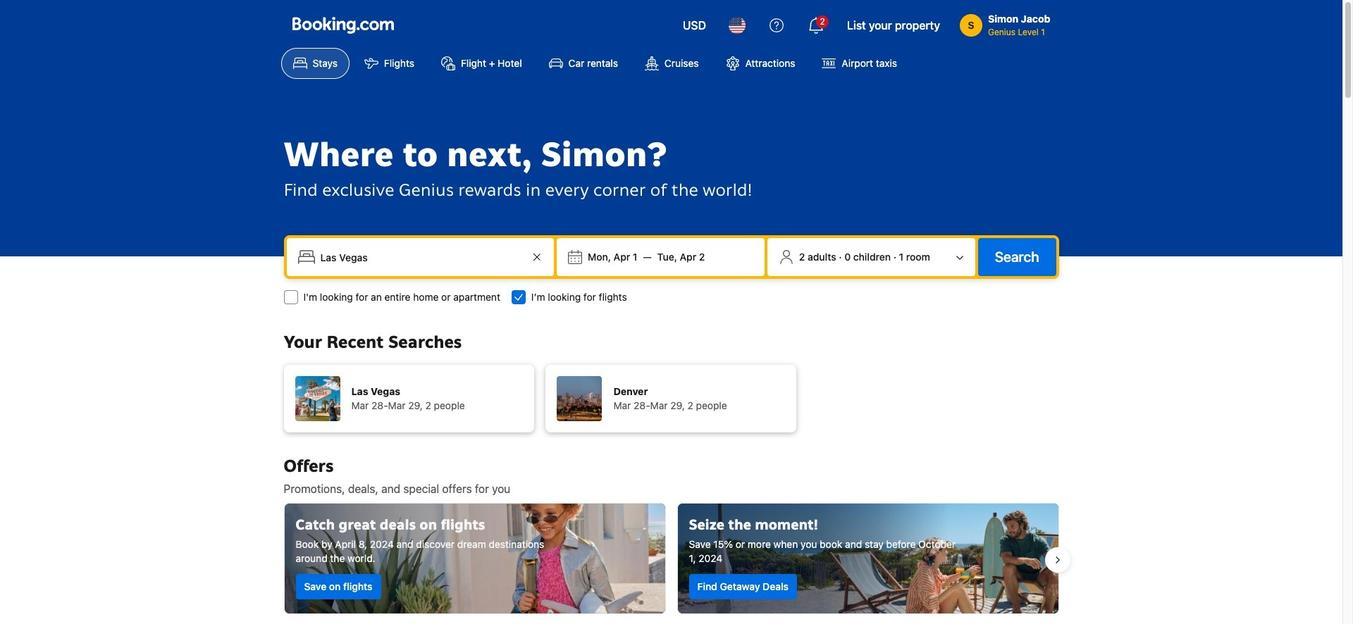Task type: vqa. For each thing, say whether or not it's contained in the screenshot.
–
no



Task type: locate. For each thing, give the bounding box(es) containing it.
two people chatting by the pool image
[[678, 504, 1058, 614]]

catch great deals on flights image
[[284, 504, 665, 614]]

Where are you going? field
[[315, 245, 529, 270]]

your account menu simon jacob genius level 1 element
[[960, 12, 1050, 39]]

region
[[272, 498, 1070, 623]]



Task type: describe. For each thing, give the bounding box(es) containing it.
booking.com image
[[292, 17, 394, 34]]



